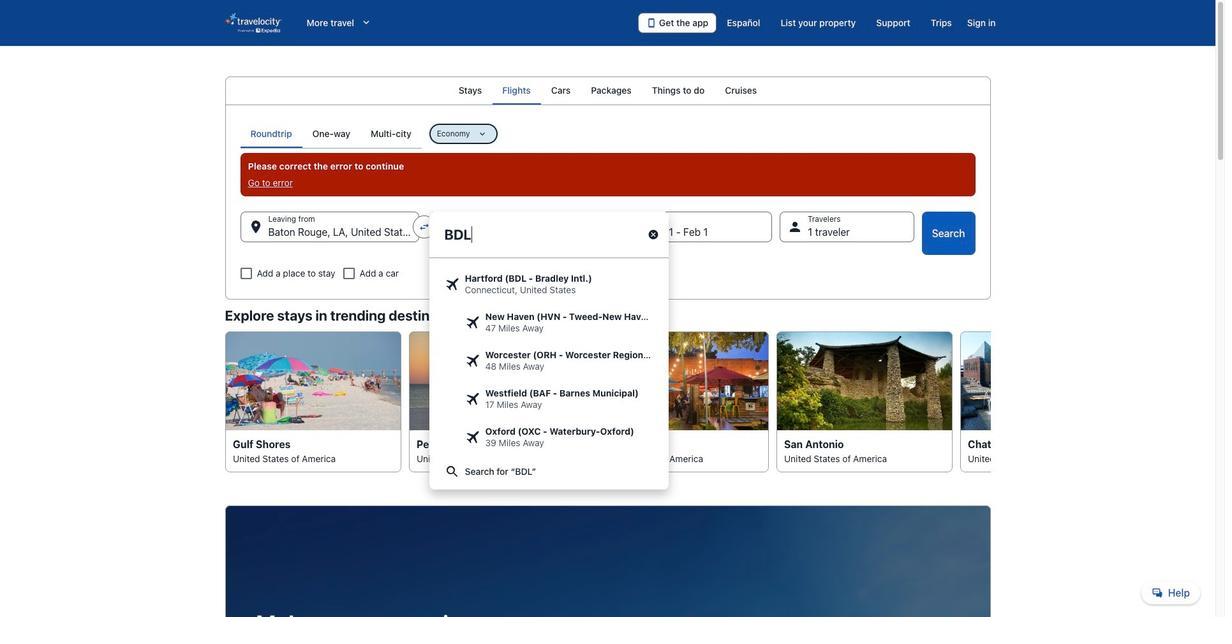 Task type: describe. For each thing, give the bounding box(es) containing it.
lafayette showing a bar and night scenes as well as a small group of people image
[[593, 332, 769, 431]]

japanese tea gardens featuring a garden and a pond image
[[776, 332, 952, 431]]

clear going to image
[[647, 229, 659, 241]]

chattanooga which includes modern architecture, a fountain and a river or creek image
[[960, 332, 1136, 431]]

download the app button image
[[646, 18, 657, 28]]

travelocity logo image
[[225, 13, 281, 33]]



Task type: locate. For each thing, give the bounding box(es) containing it.
show previous card image
[[217, 395, 233, 410]]

swap origin and destination values image
[[418, 221, 430, 233]]

main content
[[0, 77, 1216, 618]]

1 vertical spatial tab list
[[240, 120, 422, 148]]

show next card image
[[983, 395, 998, 410]]

Going to text field
[[429, 212, 668, 258]]

0 vertical spatial tab list
[[225, 77, 991, 105]]

pensacola beach which includes a beach, a sunset and general coastal views image
[[409, 332, 585, 431]]

gulf shores showing general coastal views and a sandy beach as well as a small group of people image
[[225, 332, 401, 431]]

tab list
[[225, 77, 991, 105], [240, 120, 422, 148]]



Task type: vqa. For each thing, say whether or not it's contained in the screenshot.
second small icon from right
no



